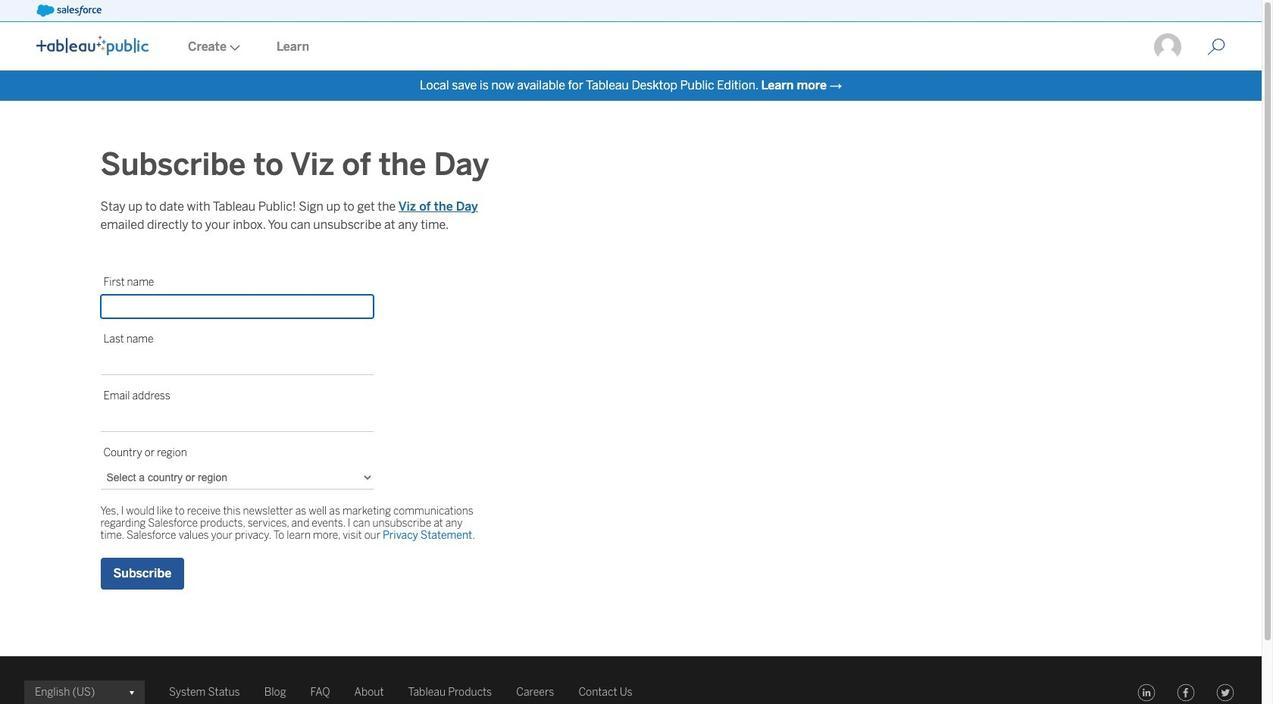 Task type: locate. For each thing, give the bounding box(es) containing it.
None text field
[[100, 295, 373, 318]]

None text field
[[100, 352, 373, 375]]

t.turtle image
[[1153, 32, 1183, 62]]

salesforce logo image
[[36, 5, 101, 17]]

None email field
[[100, 409, 373, 432]]

go to search image
[[1189, 38, 1244, 56]]



Task type: vqa. For each thing, say whether or not it's contained in the screenshot.
T.Turtle12 image
no



Task type: describe. For each thing, give the bounding box(es) containing it.
logo image
[[36, 36, 149, 55]]

selected language element
[[35, 681, 134, 704]]

create image
[[227, 45, 240, 51]]



